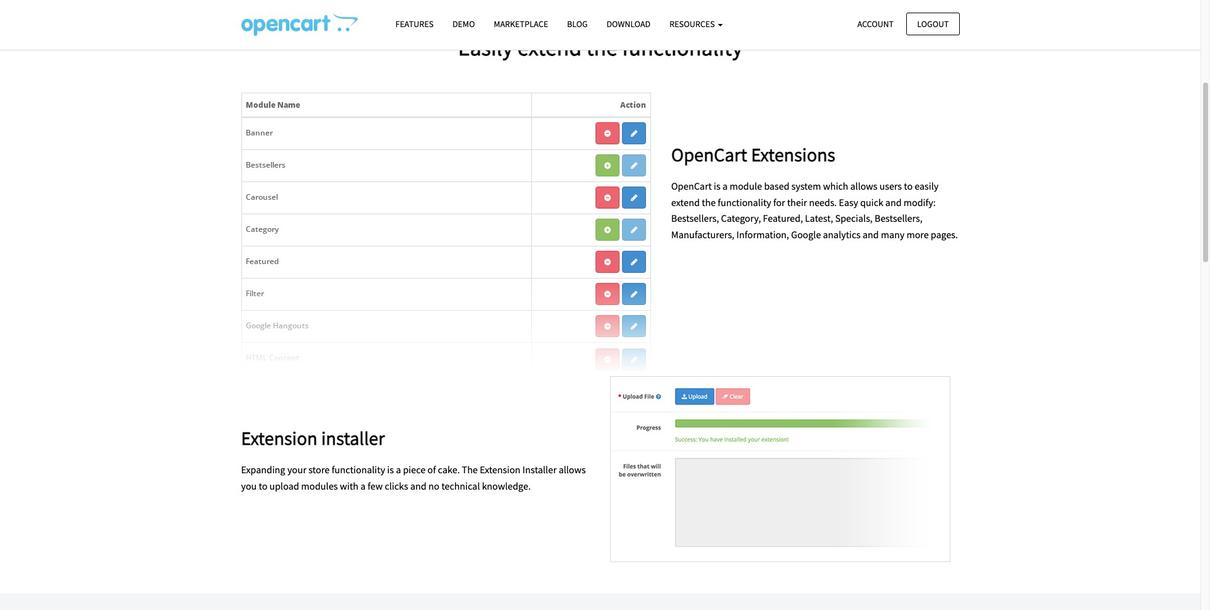 Task type: vqa. For each thing, say whether or not it's contained in the screenshot.
$700 monthly
no



Task type: describe. For each thing, give the bounding box(es) containing it.
opencart is a module based system which allows users to easily extend the functionality for their needs. easy quick and modify: bestsellers, category, featured, latest, specials, bestsellers, manufacturers, information, google analytics and many more pages.
[[671, 180, 958, 241]]

1 vertical spatial a
[[396, 463, 401, 476]]

functionality for expanding your store functionality is a piece of cake. the extension installer allows you to upload modules with a few clicks and no technical knowledge.
[[332, 463, 385, 476]]

easy
[[839, 196, 858, 208]]

quick
[[860, 196, 883, 208]]

1 bestsellers, from the left
[[671, 212, 719, 224]]

modules
[[301, 479, 338, 492]]

blog
[[567, 18, 588, 30]]

the inside 'opencart is a module based system which allows users to easily extend the functionality for their needs. easy quick and modify: bestsellers, category, featured, latest, specials, bestsellers, manufacturers, information, google analytics and many more pages.'
[[702, 196, 716, 208]]

expanding
[[241, 463, 285, 476]]

expanding your store functionality is a piece of cake. the extension installer allows you to upload modules with a few clicks and no technical knowledge.
[[241, 463, 586, 492]]

the
[[462, 463, 478, 476]]

more
[[907, 228, 929, 241]]

few
[[368, 479, 383, 492]]

marketplace
[[494, 18, 548, 30]]

with
[[340, 479, 358, 492]]

2 vertical spatial a
[[360, 479, 366, 492]]

account link
[[847, 12, 904, 35]]

resources link
[[660, 13, 732, 35]]

download link
[[597, 13, 660, 35]]

extend inside 'opencart is a module based system which allows users to easily extend the functionality for their needs. easy quick and modify: bestsellers, category, featured, latest, specials, bestsellers, manufacturers, information, google analytics and many more pages.'
[[671, 196, 700, 208]]

extension installer
[[241, 426, 385, 450]]

0 vertical spatial extension
[[241, 426, 317, 450]]

0 vertical spatial and
[[885, 196, 902, 208]]

easily
[[915, 180, 939, 192]]

analytics
[[823, 228, 861, 241]]

demo link
[[443, 13, 484, 35]]

demo
[[453, 18, 475, 30]]

allows inside 'opencart is a module based system which allows users to easily extend the functionality for their needs. easy quick and modify: bestsellers, category, featured, latest, specials, bestsellers, manufacturers, information, google analytics and many more pages.'
[[850, 180, 877, 192]]

store
[[308, 463, 330, 476]]

download
[[607, 18, 651, 30]]

clicks
[[385, 479, 408, 492]]

easily extend the functionality
[[458, 33, 743, 62]]

your
[[287, 463, 306, 476]]

needs.
[[809, 196, 837, 208]]

pages.
[[931, 228, 958, 241]]

google
[[791, 228, 821, 241]]



Task type: locate. For each thing, give the bounding box(es) containing it.
opencart extensions image
[[241, 93, 651, 376]]

1 vertical spatial opencart
[[671, 180, 712, 192]]

1 horizontal spatial a
[[396, 463, 401, 476]]

modify:
[[904, 196, 936, 208]]

extensions
[[751, 142, 835, 166]]

0 vertical spatial to
[[904, 180, 913, 192]]

0 horizontal spatial bestsellers,
[[671, 212, 719, 224]]

extend
[[517, 33, 582, 62], [671, 196, 700, 208]]

functionality down module
[[718, 196, 771, 208]]

functionality inside 'opencart is a module based system which allows users to easily extend the functionality for their needs. easy quick and modify: bestsellers, category, featured, latest, specials, bestsellers, manufacturers, information, google analytics and many more pages.'
[[718, 196, 771, 208]]

technical
[[441, 479, 480, 492]]

is up clicks on the left bottom of page
[[387, 463, 394, 476]]

module
[[730, 180, 762, 192]]

and down users
[[885, 196, 902, 208]]

0 horizontal spatial allows
[[559, 463, 586, 476]]

and left no
[[410, 479, 426, 492]]

1 vertical spatial and
[[863, 228, 879, 241]]

easily
[[458, 33, 513, 62]]

is inside expanding your store functionality is a piece of cake. the extension installer allows you to upload modules with a few clicks and no technical knowledge.
[[387, 463, 394, 476]]

1 horizontal spatial extension
[[480, 463, 520, 476]]

0 vertical spatial a
[[722, 180, 728, 192]]

1 vertical spatial functionality
[[718, 196, 771, 208]]

a left piece
[[396, 463, 401, 476]]

information,
[[736, 228, 789, 241]]

bestsellers, up many
[[875, 212, 922, 224]]

1 vertical spatial extend
[[671, 196, 700, 208]]

and left many
[[863, 228, 879, 241]]

is
[[714, 180, 720, 192], [387, 463, 394, 476]]

of
[[427, 463, 436, 476]]

knowledge.
[[482, 479, 531, 492]]

allows up the quick
[[850, 180, 877, 192]]

logout
[[917, 18, 949, 29]]

0 vertical spatial is
[[714, 180, 720, 192]]

category,
[[721, 212, 761, 224]]

is left module
[[714, 180, 720, 192]]

extension installer image
[[610, 376, 950, 562]]

users
[[879, 180, 902, 192]]

functionality down resources
[[622, 33, 743, 62]]

1 horizontal spatial is
[[714, 180, 720, 192]]

for
[[773, 196, 785, 208]]

system
[[791, 180, 821, 192]]

installer
[[321, 426, 385, 450]]

opencart extensions
[[671, 142, 835, 166]]

extension
[[241, 426, 317, 450], [480, 463, 520, 476]]

1 horizontal spatial to
[[904, 180, 913, 192]]

features link
[[386, 13, 443, 35]]

1 opencart from the top
[[671, 142, 747, 166]]

2 bestsellers, from the left
[[875, 212, 922, 224]]

resources
[[669, 18, 717, 30]]

0 horizontal spatial is
[[387, 463, 394, 476]]

1 horizontal spatial bestsellers,
[[875, 212, 922, 224]]

a left module
[[722, 180, 728, 192]]

their
[[787, 196, 807, 208]]

0 vertical spatial the
[[586, 33, 617, 62]]

the
[[586, 33, 617, 62], [702, 196, 716, 208]]

2 opencart from the top
[[671, 180, 712, 192]]

to right "you"
[[259, 479, 267, 492]]

functionality
[[622, 33, 743, 62], [718, 196, 771, 208], [332, 463, 385, 476]]

2 vertical spatial and
[[410, 479, 426, 492]]

1 vertical spatial the
[[702, 196, 716, 208]]

0 horizontal spatial to
[[259, 479, 267, 492]]

opencart up manufacturers, on the right of page
[[671, 180, 712, 192]]

bestsellers,
[[671, 212, 719, 224], [875, 212, 922, 224]]

1 vertical spatial to
[[259, 479, 267, 492]]

manufacturers,
[[671, 228, 734, 241]]

and inside expanding your store functionality is a piece of cake. the extension installer allows you to upload modules with a few clicks and no technical knowledge.
[[410, 479, 426, 492]]

a
[[722, 180, 728, 192], [396, 463, 401, 476], [360, 479, 366, 492]]

allows right installer
[[559, 463, 586, 476]]

opencart - features image
[[241, 13, 358, 36]]

no
[[428, 479, 439, 492]]

to
[[904, 180, 913, 192], [259, 479, 267, 492]]

opencart for opencart is a module based system which allows users to easily extend the functionality for their needs. easy quick and modify: bestsellers, category, featured, latest, specials, bestsellers, manufacturers, information, google analytics and many more pages.
[[671, 180, 712, 192]]

extend up manufacturers, on the right of page
[[671, 196, 700, 208]]

functionality up with
[[332, 463, 385, 476]]

extend down blog
[[517, 33, 582, 62]]

featured,
[[763, 212, 803, 224]]

logout link
[[906, 12, 960, 35]]

account
[[857, 18, 894, 29]]

which
[[823, 180, 848, 192]]

based
[[764, 180, 789, 192]]

1 horizontal spatial the
[[702, 196, 716, 208]]

you
[[241, 479, 257, 492]]

opencart up module
[[671, 142, 747, 166]]

the down blog
[[586, 33, 617, 62]]

0 horizontal spatial extension
[[241, 426, 317, 450]]

extension inside expanding your store functionality is a piece of cake. the extension installer allows you to upload modules with a few clicks and no technical knowledge.
[[480, 463, 520, 476]]

bestsellers, up manufacturers, on the right of page
[[671, 212, 719, 224]]

allows inside expanding your store functionality is a piece of cake. the extension installer allows you to upload modules with a few clicks and no technical knowledge.
[[559, 463, 586, 476]]

functionality inside expanding your store functionality is a piece of cake. the extension installer allows you to upload modules with a few clicks and no technical knowledge.
[[332, 463, 385, 476]]

and
[[885, 196, 902, 208], [863, 228, 879, 241], [410, 479, 426, 492]]

extension up knowledge.
[[480, 463, 520, 476]]

allows
[[850, 180, 877, 192], [559, 463, 586, 476]]

many
[[881, 228, 905, 241]]

1 vertical spatial extension
[[480, 463, 520, 476]]

0 horizontal spatial and
[[410, 479, 426, 492]]

0 horizontal spatial a
[[360, 479, 366, 492]]

opencart for opencart extensions
[[671, 142, 747, 166]]

0 vertical spatial allows
[[850, 180, 877, 192]]

the up manufacturers, on the right of page
[[702, 196, 716, 208]]

opencart
[[671, 142, 747, 166], [671, 180, 712, 192]]

2 vertical spatial functionality
[[332, 463, 385, 476]]

latest,
[[805, 212, 833, 224]]

0 horizontal spatial the
[[586, 33, 617, 62]]

functionality for easily extend the functionality
[[622, 33, 743, 62]]

cake.
[[438, 463, 460, 476]]

to inside expanding your store functionality is a piece of cake. the extension installer allows you to upload modules with a few clicks and no technical knowledge.
[[259, 479, 267, 492]]

installer
[[522, 463, 557, 476]]

to inside 'opencart is a module based system which allows users to easily extend the functionality for their needs. easy quick and modify: bestsellers, category, featured, latest, specials, bestsellers, manufacturers, information, google analytics and many more pages.'
[[904, 180, 913, 192]]

opencart inside 'opencart is a module based system which allows users to easily extend the functionality for their needs. easy quick and modify: bestsellers, category, featured, latest, specials, bestsellers, manufacturers, information, google analytics and many more pages.'
[[671, 180, 712, 192]]

upload
[[269, 479, 299, 492]]

a left few
[[360, 479, 366, 492]]

1 horizontal spatial extend
[[671, 196, 700, 208]]

0 vertical spatial functionality
[[622, 33, 743, 62]]

blog link
[[558, 13, 597, 35]]

1 vertical spatial is
[[387, 463, 394, 476]]

is inside 'opencart is a module based system which allows users to easily extend the functionality for their needs. easy quick and modify: bestsellers, category, featured, latest, specials, bestsellers, manufacturers, information, google analytics and many more pages.'
[[714, 180, 720, 192]]

a inside 'opencart is a module based system which allows users to easily extend the functionality for their needs. easy quick and modify: bestsellers, category, featured, latest, specials, bestsellers, manufacturers, information, google analytics and many more pages.'
[[722, 180, 728, 192]]

2 horizontal spatial and
[[885, 196, 902, 208]]

piece
[[403, 463, 425, 476]]

1 vertical spatial allows
[[559, 463, 586, 476]]

specials,
[[835, 212, 873, 224]]

to right users
[[904, 180, 913, 192]]

1 horizontal spatial and
[[863, 228, 879, 241]]

extension up expanding
[[241, 426, 317, 450]]

0 vertical spatial opencart
[[671, 142, 747, 166]]

marketplace link
[[484, 13, 558, 35]]

1 horizontal spatial allows
[[850, 180, 877, 192]]

0 vertical spatial extend
[[517, 33, 582, 62]]

2 horizontal spatial a
[[722, 180, 728, 192]]

0 horizontal spatial extend
[[517, 33, 582, 62]]

features
[[395, 18, 434, 30]]



